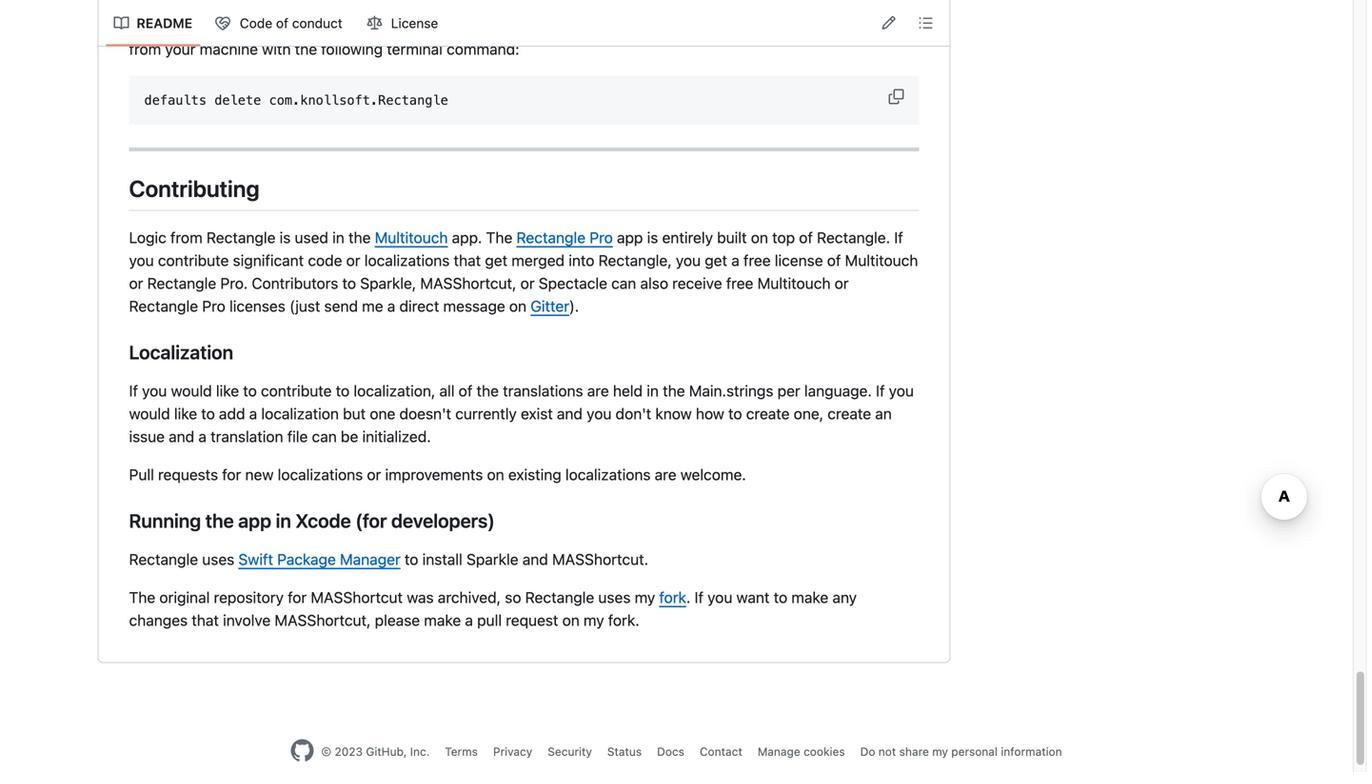 Task type: describe. For each thing, give the bounding box(es) containing it.
translation
[[210, 427, 283, 445]]

or right code in the left of the page
[[346, 251, 360, 269]]

2 vertical spatial multitouch
[[757, 274, 831, 292]]

of down rectangle.
[[827, 251, 841, 269]]

gitter link
[[531, 297, 569, 315]]

in inside if you would like to contribute to localization, all of the translations are held in the main.strings per language. if you would like to add a localization but one doesn't currently exist and you don't know how to create one, create an issue and a translation file can be initialized.
[[647, 382, 659, 400]]

conduct
[[292, 15, 343, 31]]

security link
[[548, 745, 592, 758]]

from inside the rectangle can be uninstalled by quitting the app and moving it to the trash. you can remove the rectangle defaults from your machine with the following terminal command:
[[129, 40, 161, 58]]

edit file image
[[881, 15, 896, 30]]

and right issue
[[169, 427, 194, 445]]

1 get from the left
[[485, 251, 508, 269]]

manage cookies button
[[758, 743, 845, 760]]

used
[[295, 228, 328, 246]]

message
[[443, 297, 505, 315]]

cookies
[[804, 745, 845, 758]]

you down entirely
[[676, 251, 701, 269]]

swift
[[238, 550, 273, 568]]

terminal
[[387, 40, 443, 58]]

1 vertical spatial free
[[726, 274, 753, 292]]

significant
[[233, 251, 304, 269]]

rectangle up your
[[129, 17, 198, 35]]

translations
[[503, 382, 583, 400]]

any
[[833, 588, 857, 606]]

1 horizontal spatial are
[[655, 465, 676, 483]]

to inside . if you want to make any changes that involve masshortcut, please make a pull request on my fork.
[[774, 588, 787, 606]]

status link
[[607, 745, 642, 758]]

readme link
[[106, 8, 200, 39]]

logic from rectangle is used in the multitouch app. the rectangle pro
[[129, 228, 613, 246]]

of inside if you would like to contribute to localization, all of the translations are held in the main.strings per language. if you would like to add a localization but one doesn't currently exist and you don't know how to create one, create an issue and a translation file can be initialized.
[[459, 382, 473, 400]]

my inside button
[[932, 745, 948, 758]]

multitouch link
[[375, 228, 448, 246]]

© 2023 github, inc.
[[321, 745, 430, 758]]

rectangle up request at bottom left
[[525, 588, 594, 606]]

swift package manager link
[[238, 550, 401, 568]]

0 vertical spatial for
[[222, 465, 241, 483]]

xcode
[[296, 509, 351, 532]]

my inside . if you want to make any changes that involve masshortcut, please make a pull request on my fork.
[[584, 611, 604, 629]]

into
[[569, 251, 595, 269]]

direct
[[399, 297, 439, 315]]

rectangle up significant
[[206, 228, 276, 246]]

law image
[[367, 16, 382, 31]]

rectangle pro link
[[516, 228, 613, 246]]

0 vertical spatial my
[[635, 588, 655, 606]]

do not share my personal information button
[[860, 743, 1062, 760]]

the left trash.
[[579, 17, 602, 35]]

gitter
[[531, 297, 569, 315]]

uninstalled
[[252, 17, 327, 35]]

new
[[245, 465, 274, 483]]

contribute inside if you would like to contribute to localization, all of the translations are held in the main.strings per language. if you would like to add a localization but one doesn't currently exist and you don't know how to create one, create an issue and a translation file can be initialized.
[[261, 382, 332, 400]]

information
[[1001, 745, 1062, 758]]

to left add
[[201, 404, 215, 423]]

rectangle can be uninstalled by quitting the app and moving it to the trash. you can remove the rectangle defaults from your machine with the following terminal command:
[[129, 17, 918, 58]]

to up but
[[336, 382, 350, 400]]

rectangle,
[[599, 251, 672, 269]]

readme
[[137, 15, 192, 31]]

a right add
[[249, 404, 257, 423]]

status
[[607, 745, 642, 758]]

main.strings
[[689, 382, 773, 400]]

masshortcut, inside . if you want to make any changes that involve masshortcut, please make a pull request on my fork.
[[275, 611, 371, 629]]

developers)
[[391, 509, 495, 532]]

book image
[[114, 16, 129, 31]]

1 create from the left
[[746, 404, 790, 423]]

code of conduct
[[240, 15, 343, 31]]

rectangle up merged
[[516, 228, 586, 246]]

existing
[[508, 465, 561, 483]]

homepage image
[[291, 739, 314, 762]]

sparkle,
[[360, 274, 416, 292]]

localization
[[129, 341, 233, 363]]

that inside app is entirely built on top of rectangle. if you contribute significant code or localizations that get merged into rectangle, you get a free license of multitouch or rectangle pro. contributors to sparkle, masshortcut, or spectacle can also receive free multitouch or rectangle pro licenses (just send me a direct message on
[[454, 251, 481, 269]]

to inside the rectangle can be uninstalled by quitting the app and moving it to the trash. you can remove the rectangle defaults from your machine with the following terminal command:
[[562, 17, 575, 35]]

gitter ).
[[531, 297, 579, 315]]

running
[[129, 509, 201, 532]]

.
[[686, 588, 691, 606]]

).
[[569, 297, 579, 315]]

merged
[[512, 251, 565, 269]]

terms link
[[445, 745, 478, 758]]

request
[[506, 611, 558, 629]]

be inside the rectangle can be uninstalled by quitting the app and moving it to the trash. you can remove the rectangle defaults from your machine with the following terminal command:
[[231, 17, 248, 35]]

pro.
[[220, 274, 248, 292]]

personal
[[951, 745, 998, 758]]

0 vertical spatial the
[[486, 228, 513, 246]]

top
[[772, 228, 795, 246]]

(just
[[289, 297, 320, 315]]

spectacle
[[539, 274, 607, 292]]

2023
[[335, 745, 363, 758]]

rectangle.
[[817, 228, 890, 246]]

contribute inside app is entirely built on top of rectangle. if you contribute significant code or localizations that get merged into rectangle, you get a free license of multitouch or rectangle pro. contributors to sparkle, masshortcut, or spectacle can also receive free multitouch or rectangle pro licenses (just send me a direct message on
[[158, 251, 229, 269]]

0 horizontal spatial multitouch
[[375, 228, 448, 246]]

of inside list
[[276, 15, 288, 31]]

github,
[[366, 745, 407, 758]]

and right sparkle
[[522, 550, 548, 568]]

rectangle down running
[[129, 550, 198, 568]]

involve
[[223, 611, 271, 629]]

issue
[[129, 427, 165, 445]]

held
[[613, 382, 643, 400]]

moving
[[495, 17, 545, 35]]

license link
[[359, 8, 447, 39]]

delete
[[214, 93, 261, 107]]

2 get from the left
[[705, 251, 727, 269]]

fork link
[[659, 588, 686, 606]]

license
[[775, 251, 823, 269]]

contributing
[[129, 175, 260, 202]]

so
[[505, 588, 521, 606]]

fork
[[659, 588, 686, 606]]

1 vertical spatial uses
[[598, 588, 631, 606]]

licenses
[[229, 297, 285, 315]]

rectangle left pro.
[[147, 274, 216, 292]]

send
[[324, 297, 358, 315]]

the up terminal on the top
[[408, 17, 431, 35]]

you down logic
[[129, 251, 154, 269]]

license
[[391, 15, 438, 31]]

with
[[262, 40, 291, 58]]

if up an
[[876, 382, 885, 400]]

remove
[[708, 17, 759, 35]]

all
[[439, 382, 455, 400]]

a up requests
[[198, 427, 207, 445]]

and right exist
[[557, 404, 583, 423]]

machine
[[200, 40, 258, 58]]

0 vertical spatial like
[[216, 382, 239, 400]]

on left the existing
[[487, 465, 504, 483]]

you up issue
[[142, 382, 167, 400]]

it
[[549, 17, 558, 35]]

original
[[159, 588, 210, 606]]

to up add
[[243, 382, 257, 400]]

exist
[[521, 404, 553, 423]]

pull
[[477, 611, 502, 629]]

changes
[[129, 611, 188, 629]]

the original repository for masshortcut was archived, so rectangle uses my fork
[[129, 588, 686, 606]]

the right used
[[348, 228, 371, 246]]

a down built at right top
[[731, 251, 739, 269]]

1 horizontal spatial would
[[171, 382, 212, 400]]

security
[[548, 745, 592, 758]]

1 is from the left
[[280, 228, 291, 246]]

can up machine
[[202, 17, 227, 35]]

one
[[370, 404, 395, 423]]

archived,
[[438, 588, 501, 606]]

0 horizontal spatial would
[[129, 404, 170, 423]]

manage cookies
[[758, 745, 845, 758]]

list containing readme
[[106, 8, 447, 39]]



Task type: vqa. For each thing, say whether or not it's contained in the screenshot.
Close image
no



Task type: locate. For each thing, give the bounding box(es) containing it.
0 horizontal spatial be
[[231, 17, 248, 35]]

. if you want to make any changes that involve masshortcut, please make a pull request on my fork.
[[129, 588, 857, 629]]

be right code of conduct icon
[[231, 17, 248, 35]]

repository
[[214, 588, 284, 606]]

you right . at the right bottom
[[708, 588, 732, 606]]

0 vertical spatial make
[[791, 588, 829, 606]]

0 horizontal spatial are
[[587, 382, 609, 400]]

from down readme link
[[129, 40, 161, 58]]

1 horizontal spatial the
[[486, 228, 513, 246]]

1 horizontal spatial that
[[454, 251, 481, 269]]

uses left swift
[[202, 550, 234, 568]]

in up code in the left of the page
[[332, 228, 344, 246]]

rectangle
[[129, 17, 198, 35], [789, 17, 858, 35], [206, 228, 276, 246], [516, 228, 586, 246], [147, 274, 216, 292], [129, 297, 198, 315], [129, 550, 198, 568], [525, 588, 594, 606]]

my right share
[[932, 745, 948, 758]]

0 horizontal spatial for
[[222, 465, 241, 483]]

to right it
[[562, 17, 575, 35]]

my left the fork.
[[584, 611, 604, 629]]

1 horizontal spatial multitouch
[[757, 274, 831, 292]]

the down uninstalled
[[295, 40, 317, 58]]

initialized.
[[362, 427, 431, 445]]

that down original
[[192, 611, 219, 629]]

make left any
[[791, 588, 829, 606]]

like left add
[[174, 404, 197, 423]]

can right file
[[312, 427, 337, 445]]

rectangle left edit file image
[[789, 17, 858, 35]]

0 vertical spatial masshortcut,
[[420, 274, 517, 292]]

0 horizontal spatial localizations
[[278, 465, 363, 483]]

you
[[649, 17, 675, 35]]

or down logic
[[129, 274, 143, 292]]

localizations inside app is entirely built on top of rectangle. if you contribute significant code or localizations that get merged into rectangle, you get a free license of multitouch or rectangle pro. contributors to sparkle, masshortcut, or spectacle can also receive free multitouch or rectangle pro licenses (just send me a direct message on
[[364, 251, 450, 269]]

the right running
[[205, 509, 234, 532]]

get left merged
[[485, 251, 508, 269]]

1 vertical spatial are
[[655, 465, 676, 483]]

2 vertical spatial app
[[238, 509, 271, 532]]

docs
[[657, 745, 684, 758]]

code
[[240, 15, 272, 31]]

and inside the rectangle can be uninstalled by quitting the app and moving it to the trash. you can remove the rectangle defaults from your machine with the following terminal command:
[[465, 17, 491, 35]]

0 vertical spatial that
[[454, 251, 481, 269]]

get down built at right top
[[705, 251, 727, 269]]

list
[[106, 8, 447, 39]]

app is entirely built on top of rectangle. if you contribute significant code or localizations that get merged into rectangle, you get a free license of multitouch or rectangle pro. contributors to sparkle, masshortcut, or spectacle can also receive free multitouch or rectangle pro licenses (just send me a direct message on
[[129, 228, 918, 315]]

1 vertical spatial contribute
[[261, 382, 332, 400]]

in
[[332, 228, 344, 246], [647, 382, 659, 400], [276, 509, 291, 532]]

manage
[[758, 745, 800, 758]]

app
[[435, 17, 461, 35], [617, 228, 643, 246], [238, 509, 271, 532]]

contribute up localization
[[261, 382, 332, 400]]

are left welcome.
[[655, 465, 676, 483]]

free right receive
[[726, 274, 753, 292]]

outline image
[[918, 15, 933, 30]]

1 horizontal spatial create
[[828, 404, 871, 423]]

1 vertical spatial in
[[647, 382, 659, 400]]

the right app.
[[486, 228, 513, 246]]

currently
[[455, 404, 517, 423]]

free down built at right top
[[743, 251, 771, 269]]

1 vertical spatial app
[[617, 228, 643, 246]]

1 horizontal spatial for
[[288, 588, 307, 606]]

app inside app is entirely built on top of rectangle. if you contribute significant code or localizations that get merged into rectangle, you get a free license of multitouch or rectangle pro. contributors to sparkle, masshortcut, or spectacle can also receive free multitouch or rectangle pro licenses (just send me a direct message on
[[617, 228, 643, 246]]

create down language.
[[828, 404, 871, 423]]

contributors
[[252, 274, 338, 292]]

app inside the rectangle can be uninstalled by quitting the app and moving it to the trash. you can remove the rectangle defaults from your machine with the following terminal command:
[[435, 17, 461, 35]]

pro up into
[[590, 228, 613, 246]]

defaults delete com.knollsoft.rectangle
[[144, 93, 448, 107]]

and up command:
[[465, 17, 491, 35]]

want
[[736, 588, 770, 606]]

pro inside app is entirely built on top of rectangle. if you contribute significant code or localizations that get merged into rectangle, you get a free license of multitouch or rectangle pro. contributors to sparkle, masshortcut, or spectacle can also receive free multitouch or rectangle pro licenses (just send me a direct message on
[[202, 297, 225, 315]]

the
[[408, 17, 431, 35], [579, 17, 602, 35], [763, 17, 785, 35], [295, 40, 317, 58], [348, 228, 371, 246], [477, 382, 499, 400], [663, 382, 685, 400], [205, 509, 234, 532]]

1 horizontal spatial in
[[332, 228, 344, 246]]

1 vertical spatial like
[[174, 404, 197, 423]]

localizations down the multitouch link
[[364, 251, 450, 269]]

privacy
[[493, 745, 532, 758]]

1 horizontal spatial is
[[647, 228, 658, 246]]

0 horizontal spatial masshortcut,
[[275, 611, 371, 629]]

you left the don't
[[587, 404, 612, 423]]

0 horizontal spatial the
[[129, 588, 155, 606]]

if right . at the right bottom
[[695, 588, 704, 606]]

1 vertical spatial make
[[424, 611, 461, 629]]

be down but
[[341, 427, 358, 445]]

1 vertical spatial pro
[[202, 297, 225, 315]]

the right remove
[[763, 17, 785, 35]]

0 horizontal spatial is
[[280, 228, 291, 246]]

masshortcut
[[311, 588, 403, 606]]

welcome.
[[680, 465, 746, 483]]

1 horizontal spatial my
[[635, 588, 655, 606]]

masshortcut, up message
[[420, 274, 517, 292]]

the up currently
[[477, 382, 499, 400]]

add
[[219, 404, 245, 423]]

of right top at the right top of the page
[[799, 228, 813, 246]]

can
[[202, 17, 227, 35], [679, 17, 704, 35], [611, 274, 636, 292], [312, 427, 337, 445]]

make
[[791, 588, 829, 606], [424, 611, 461, 629]]

like up add
[[216, 382, 239, 400]]

free
[[743, 251, 771, 269], [726, 274, 753, 292]]

can inside if you would like to contribute to localization, all of the translations are held in the main.strings per language. if you would like to add a localization but one doesn't currently exist and you don't know how to create one, create an issue and a translation file can be initialized.
[[312, 427, 337, 445]]

1 horizontal spatial from
[[170, 228, 203, 246]]

on right request at bottom left
[[562, 611, 580, 629]]

per
[[777, 382, 800, 400]]

would up issue
[[129, 404, 170, 423]]

if right rectangle.
[[894, 228, 903, 246]]

0 vertical spatial defaults
[[862, 17, 918, 35]]

the up changes
[[129, 588, 155, 606]]

pull requests for new localizations or improvements on existing localizations are welcome.
[[129, 465, 746, 483]]

1 horizontal spatial app
[[435, 17, 461, 35]]

app.
[[452, 228, 482, 246]]

if inside app is entirely built on top of rectangle. if you contribute significant code or localizations that get merged into rectangle, you get a free license of multitouch or rectangle pro. contributors to sparkle, masshortcut, or spectacle can also receive free multitouch or rectangle pro licenses (just send me a direct message on
[[894, 228, 903, 246]]

was
[[407, 588, 434, 606]]

running the app in xcode (for developers)
[[129, 509, 495, 532]]

0 vertical spatial contribute
[[158, 251, 229, 269]]

masshortcut, down masshortcut
[[275, 611, 371, 629]]

you up an
[[889, 382, 914, 400]]

1 horizontal spatial localizations
[[364, 251, 450, 269]]

2 vertical spatial my
[[932, 745, 948, 758]]

1 vertical spatial defaults
[[144, 93, 207, 107]]

can down rectangle, at left top
[[611, 274, 636, 292]]

from right logic
[[170, 228, 203, 246]]

contact
[[700, 745, 742, 758]]

on left gitter "link"
[[509, 297, 527, 315]]

1 vertical spatial for
[[288, 588, 307, 606]]

code of conduct image
[[215, 16, 230, 31]]

defaults down your
[[144, 93, 207, 107]]

2 horizontal spatial my
[[932, 745, 948, 758]]

terms
[[445, 745, 478, 758]]

2 horizontal spatial localizations
[[565, 465, 651, 483]]

defaults left outline image
[[862, 17, 918, 35]]

0 vertical spatial free
[[743, 251, 771, 269]]

0 vertical spatial are
[[587, 382, 609, 400]]

but
[[343, 404, 366, 423]]

app up swift
[[238, 509, 271, 532]]

0 horizontal spatial contribute
[[158, 251, 229, 269]]

0 vertical spatial multitouch
[[375, 228, 448, 246]]

0 vertical spatial uses
[[202, 550, 234, 568]]

0 horizontal spatial create
[[746, 404, 790, 423]]

1 horizontal spatial get
[[705, 251, 727, 269]]

0 horizontal spatial app
[[238, 509, 271, 532]]

be inside if you would like to contribute to localization, all of the translations are held in the main.strings per language. if you would like to add a localization but one doesn't currently exist and you don't know how to create one, create an issue and a translation file can be initialized.
[[341, 427, 358, 445]]

my left fork link
[[635, 588, 655, 606]]

by
[[331, 17, 348, 35]]

0 horizontal spatial pro
[[202, 297, 225, 315]]

1 vertical spatial multitouch
[[845, 251, 918, 269]]

privacy link
[[493, 745, 532, 758]]

are left held
[[587, 382, 609, 400]]

1 vertical spatial masshortcut,
[[275, 611, 371, 629]]

0 vertical spatial would
[[171, 382, 212, 400]]

is inside app is entirely built on top of rectangle. if you contribute significant code or localizations that get merged into rectangle, you get a free license of multitouch or rectangle pro. contributors to sparkle, masshortcut, or spectacle can also receive free multitouch or rectangle pro licenses (just send me a direct message on
[[647, 228, 658, 246]]

pro
[[590, 228, 613, 246], [202, 297, 225, 315]]

can right you
[[679, 17, 704, 35]]

1 vertical spatial that
[[192, 611, 219, 629]]

copy image
[[889, 89, 904, 104]]

package
[[277, 550, 336, 568]]

0 horizontal spatial from
[[129, 40, 161, 58]]

or down rectangle.
[[835, 274, 849, 292]]

that down app.
[[454, 251, 481, 269]]

1 vertical spatial my
[[584, 611, 604, 629]]

an
[[875, 404, 892, 423]]

0 horizontal spatial get
[[485, 251, 508, 269]]

to
[[562, 17, 575, 35], [342, 274, 356, 292], [243, 382, 257, 400], [336, 382, 350, 400], [201, 404, 215, 423], [728, 404, 742, 423], [405, 550, 418, 568], [774, 588, 787, 606]]

a inside . if you want to make any changes that involve masshortcut, please make a pull request on my fork.
[[465, 611, 473, 629]]

or
[[346, 251, 360, 269], [129, 274, 143, 292], [520, 274, 535, 292], [835, 274, 849, 292], [367, 465, 381, 483]]

code
[[308, 251, 342, 269]]

rectangle up localization
[[129, 297, 198, 315]]

built
[[717, 228, 747, 246]]

contribute
[[158, 251, 229, 269], [261, 382, 332, 400]]

my
[[635, 588, 655, 606], [584, 611, 604, 629], [932, 745, 948, 758]]

make down was
[[424, 611, 461, 629]]

0 horizontal spatial that
[[192, 611, 219, 629]]

2 horizontal spatial app
[[617, 228, 643, 246]]

that inside . if you want to make any changes that involve masshortcut, please make a pull request on my fork.
[[192, 611, 219, 629]]

2 is from the left
[[647, 228, 658, 246]]

are
[[587, 382, 609, 400], [655, 465, 676, 483]]

1 horizontal spatial uses
[[598, 588, 631, 606]]

requests
[[158, 465, 218, 483]]

1 horizontal spatial defaults
[[862, 17, 918, 35]]

a right me
[[387, 297, 395, 315]]

me
[[362, 297, 383, 315]]

logic
[[129, 228, 166, 246]]

quitting
[[352, 17, 404, 35]]

1 horizontal spatial like
[[216, 382, 239, 400]]

0 vertical spatial app
[[435, 17, 461, 35]]

a left pull
[[465, 611, 473, 629]]

app up rectangle, at left top
[[617, 228, 643, 246]]

create down per
[[746, 404, 790, 423]]

sparkle
[[466, 550, 518, 568]]

for down package
[[288, 588, 307, 606]]

0 vertical spatial be
[[231, 17, 248, 35]]

if up issue
[[129, 382, 138, 400]]

on inside . if you want to make any changes that involve masshortcut, please make a pull request on my fork.
[[562, 611, 580, 629]]

0 vertical spatial in
[[332, 228, 344, 246]]

0 horizontal spatial in
[[276, 509, 291, 532]]

following
[[321, 40, 383, 58]]

how
[[696, 404, 724, 423]]

masshortcut, inside app is entirely built on top of rectangle. if you contribute significant code or localizations that get merged into rectangle, you get a free license of multitouch or rectangle pro. contributors to sparkle, masshortcut, or spectacle can also receive free multitouch or rectangle pro licenses (just send me a direct message on
[[420, 274, 517, 292]]

docs link
[[657, 745, 684, 758]]

1 vertical spatial from
[[170, 228, 203, 246]]

1 horizontal spatial masshortcut,
[[420, 274, 517, 292]]

file
[[287, 427, 308, 445]]

are inside if you would like to contribute to localization, all of the translations are held in the main.strings per language. if you would like to add a localization but one doesn't currently exist and you don't know how to create one, create an issue and a translation file can be initialized.
[[587, 382, 609, 400]]

0 vertical spatial pro
[[590, 228, 613, 246]]

if inside . if you want to make any changes that involve masshortcut, please make a pull request on my fork.
[[695, 588, 704, 606]]

0 vertical spatial from
[[129, 40, 161, 58]]

localization,
[[354, 382, 435, 400]]

1 vertical spatial the
[[129, 588, 155, 606]]

(for
[[355, 509, 387, 532]]

2 vertical spatial in
[[276, 509, 291, 532]]

pull
[[129, 465, 154, 483]]

2 horizontal spatial in
[[647, 382, 659, 400]]

to left install
[[405, 550, 418, 568]]

also
[[640, 274, 668, 292]]

you inside . if you want to make any changes that involve masshortcut, please make a pull request on my fork.
[[708, 588, 732, 606]]

to up send
[[342, 274, 356, 292]]

inc.
[[410, 745, 430, 758]]

doesn't
[[399, 404, 451, 423]]

the up know
[[663, 382, 685, 400]]

0 horizontal spatial like
[[174, 404, 197, 423]]

0 horizontal spatial uses
[[202, 550, 234, 568]]

0 horizontal spatial make
[[424, 611, 461, 629]]

multitouch down license
[[757, 274, 831, 292]]

on left top at the right top of the page
[[751, 228, 768, 246]]

fork.
[[608, 611, 639, 629]]

0 horizontal spatial my
[[584, 611, 604, 629]]

app up terminal on the top
[[435, 17, 461, 35]]

of right code at the top left
[[276, 15, 288, 31]]

1 horizontal spatial be
[[341, 427, 358, 445]]

to right want
[[774, 588, 787, 606]]

is up rectangle, at left top
[[647, 228, 658, 246]]

contact link
[[700, 745, 742, 758]]

for left new
[[222, 465, 241, 483]]

defaults inside the rectangle can be uninstalled by quitting the app and moving it to the trash. you can remove the rectangle defaults from your machine with the following terminal command:
[[862, 17, 918, 35]]

command:
[[447, 40, 519, 58]]

uses
[[202, 550, 234, 568], [598, 588, 631, 606]]

can inside app is entirely built on top of rectangle. if you contribute significant code or localizations that get merged into rectangle, you get a free license of multitouch or rectangle pro. contributors to sparkle, masshortcut, or spectacle can also receive free multitouch or rectangle pro licenses (just send me a direct message on
[[611, 274, 636, 292]]

or down 'initialized.'
[[367, 465, 381, 483]]

if
[[894, 228, 903, 246], [129, 382, 138, 400], [876, 382, 885, 400], [695, 588, 704, 606]]

2 create from the left
[[828, 404, 871, 423]]

create
[[746, 404, 790, 423], [828, 404, 871, 423]]

is left used
[[280, 228, 291, 246]]

of right all
[[459, 382, 473, 400]]

1 horizontal spatial make
[[791, 588, 829, 606]]

or down merged
[[520, 274, 535, 292]]

do
[[860, 745, 875, 758]]

1 horizontal spatial pro
[[590, 228, 613, 246]]

manager
[[340, 550, 401, 568]]

0 horizontal spatial defaults
[[144, 93, 207, 107]]

to down "main.strings"
[[728, 404, 742, 423]]

1 vertical spatial be
[[341, 427, 358, 445]]

1 horizontal spatial contribute
[[261, 382, 332, 400]]

uses up the fork.
[[598, 588, 631, 606]]

2 horizontal spatial multitouch
[[845, 251, 918, 269]]

contribute up pro.
[[158, 251, 229, 269]]

to inside app is entirely built on top of rectangle. if you contribute significant code or localizations that get merged into rectangle, you get a free license of multitouch or rectangle pro. contributors to sparkle, masshortcut, or spectacle can also receive free multitouch or rectangle pro licenses (just send me a direct message on
[[342, 274, 356, 292]]

1 vertical spatial would
[[129, 404, 170, 423]]



